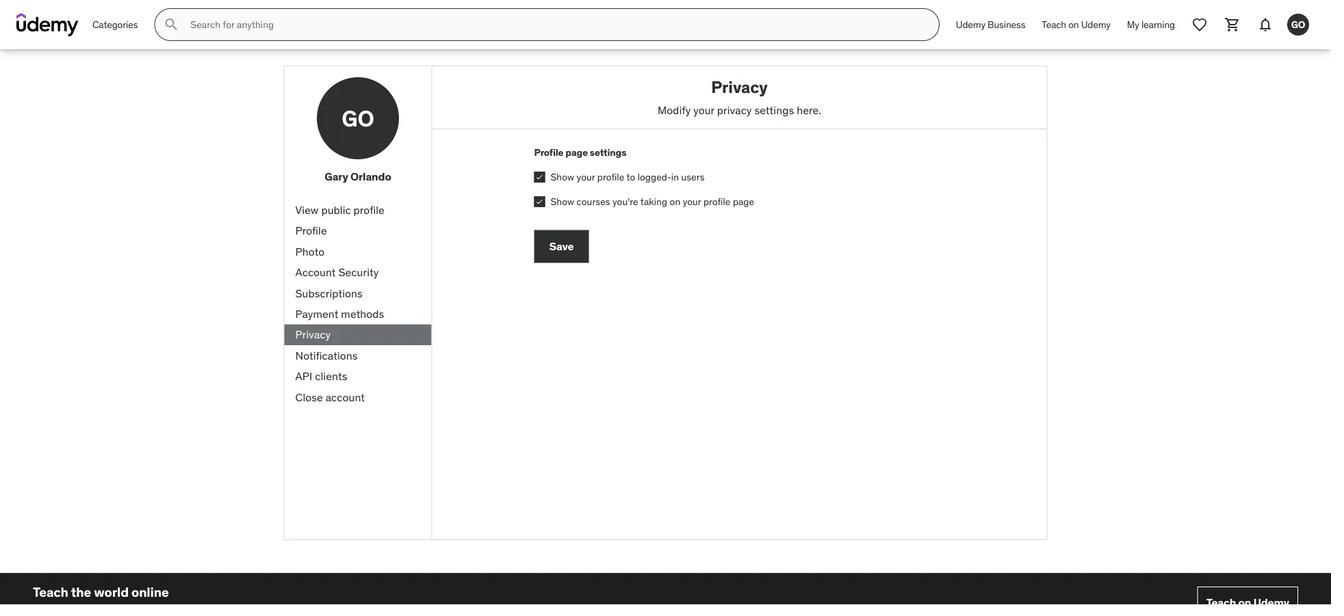 Task type: locate. For each thing, give the bounding box(es) containing it.
1 horizontal spatial go
[[1292, 18, 1306, 31]]

privacy
[[717, 103, 752, 117]]

0 horizontal spatial profile
[[295, 224, 327, 238]]

settings
[[755, 103, 794, 117], [590, 146, 627, 159]]

wishlist image
[[1192, 16, 1208, 33]]

0 horizontal spatial profile
[[354, 203, 385, 217]]

show left the courses
[[551, 195, 574, 208]]

your down profile page settings
[[577, 171, 595, 183]]

1 show from the top
[[551, 171, 574, 183]]

1 vertical spatial go
[[342, 105, 374, 132]]

settings left here.
[[755, 103, 794, 117]]

payment methods link
[[284, 304, 432, 325]]

profile for view public profile profile photo account security subscriptions payment methods privacy notifications api clients close account
[[354, 203, 385, 217]]

0 horizontal spatial settings
[[590, 146, 627, 159]]

xsmall image down profile page settings
[[534, 172, 545, 183]]

2 udemy from the left
[[1081, 18, 1111, 31]]

settings up show your profile to logged-in users
[[590, 146, 627, 159]]

0 vertical spatial your
[[694, 103, 715, 117]]

udemy
[[956, 18, 986, 31], [1081, 18, 1111, 31]]

your right modify
[[694, 103, 715, 117]]

go inside go link
[[1292, 18, 1306, 31]]

udemy left the business
[[956, 18, 986, 31]]

view
[[295, 203, 319, 217]]

profile
[[597, 171, 625, 183], [704, 195, 731, 208], [354, 203, 385, 217]]

profile for show your profile to logged-in users
[[597, 171, 625, 183]]

teach for teach the world online
[[33, 585, 68, 601]]

1 vertical spatial teach
[[33, 585, 68, 601]]

1 vertical spatial on
[[670, 195, 681, 208]]

profile
[[534, 146, 564, 159], [295, 224, 327, 238]]

privacy inside privacy modify your privacy settings here.
[[711, 77, 768, 97]]

close account link
[[284, 387, 432, 408]]

0 vertical spatial go
[[1292, 18, 1306, 31]]

gary
[[325, 170, 348, 184]]

subscriptions link
[[284, 283, 432, 304]]

udemy left my
[[1081, 18, 1111, 31]]

profile inside view public profile profile photo account security subscriptions payment methods privacy notifications api clients close account
[[354, 203, 385, 217]]

0 horizontal spatial page
[[566, 146, 588, 159]]

1 vertical spatial settings
[[590, 146, 627, 159]]

1 horizontal spatial settings
[[755, 103, 794, 117]]

0 vertical spatial profile
[[534, 146, 564, 159]]

page
[[566, 146, 588, 159], [733, 195, 754, 208]]

on
[[1069, 18, 1079, 31], [670, 195, 681, 208]]

xsmall image for show your profile to logged-in users
[[534, 172, 545, 183]]

profile down users
[[704, 195, 731, 208]]

1 xsmall image from the top
[[534, 172, 545, 183]]

teach
[[1042, 18, 1067, 31], [33, 585, 68, 601]]

1 horizontal spatial profile
[[597, 171, 625, 183]]

2 horizontal spatial profile
[[704, 195, 731, 208]]

show courses you're taking on your profile page
[[551, 195, 754, 208]]

teach right the business
[[1042, 18, 1067, 31]]

go right notifications 'icon'
[[1292, 18, 1306, 31]]

0 vertical spatial privacy
[[711, 77, 768, 97]]

privacy up privacy at right
[[711, 77, 768, 97]]

0 vertical spatial xsmall image
[[534, 172, 545, 183]]

xsmall image up save button
[[534, 196, 545, 207]]

shopping cart with 0 items image
[[1225, 16, 1241, 33]]

1 horizontal spatial profile
[[534, 146, 564, 159]]

1 horizontal spatial privacy
[[711, 77, 768, 97]]

0 vertical spatial on
[[1069, 18, 1079, 31]]

0 vertical spatial teach
[[1042, 18, 1067, 31]]

0 horizontal spatial privacy
[[295, 328, 331, 342]]

1 vertical spatial privacy
[[295, 328, 331, 342]]

teach on udemy link
[[1034, 8, 1119, 41]]

your down users
[[683, 195, 701, 208]]

teach the world online
[[33, 585, 169, 601]]

on left my
[[1069, 18, 1079, 31]]

api
[[295, 370, 312, 384]]

privacy modify your privacy settings here.
[[658, 77, 821, 117]]

my learning link
[[1119, 8, 1184, 41]]

0 horizontal spatial on
[[670, 195, 681, 208]]

show for show courses you're taking on your profile page
[[551, 195, 574, 208]]

in
[[671, 171, 679, 183]]

1 vertical spatial profile
[[295, 224, 327, 238]]

payment
[[295, 307, 339, 321]]

modify
[[658, 103, 691, 117]]

2 xsmall image from the top
[[534, 196, 545, 207]]

my
[[1127, 18, 1140, 31]]

go link
[[1282, 8, 1315, 41]]

methods
[[341, 307, 384, 321]]

1 horizontal spatial on
[[1069, 18, 1079, 31]]

go up the gary orlando
[[342, 105, 374, 132]]

profile left to
[[597, 171, 625, 183]]

0 horizontal spatial udemy
[[956, 18, 986, 31]]

0 vertical spatial show
[[551, 171, 574, 183]]

you're
[[613, 195, 638, 208]]

users
[[681, 171, 705, 183]]

business
[[988, 18, 1026, 31]]

show down profile page settings
[[551, 171, 574, 183]]

1 vertical spatial show
[[551, 195, 574, 208]]

your
[[694, 103, 715, 117], [577, 171, 595, 183], [683, 195, 701, 208]]

show for show your profile to logged-in users
[[551, 171, 574, 183]]

2 show from the top
[[551, 195, 574, 208]]

1 vertical spatial xsmall image
[[534, 196, 545, 207]]

0 horizontal spatial go
[[342, 105, 374, 132]]

1 horizontal spatial udemy
[[1081, 18, 1111, 31]]

settings inside privacy modify your privacy settings here.
[[755, 103, 794, 117]]

logged-
[[638, 171, 671, 183]]

1 vertical spatial your
[[577, 171, 595, 183]]

1 horizontal spatial teach
[[1042, 18, 1067, 31]]

0 vertical spatial page
[[566, 146, 588, 159]]

public
[[321, 203, 351, 217]]

privacy
[[711, 77, 768, 97], [295, 328, 331, 342]]

profile up 'profile' link
[[354, 203, 385, 217]]

view public profile profile photo account security subscriptions payment methods privacy notifications api clients close account
[[295, 203, 385, 404]]

privacy down 'payment'
[[295, 328, 331, 342]]

on right taking
[[670, 195, 681, 208]]

the
[[71, 585, 91, 601]]

teach left 'the'
[[33, 585, 68, 601]]

0 vertical spatial settings
[[755, 103, 794, 117]]

show
[[551, 171, 574, 183], [551, 195, 574, 208]]

1 horizontal spatial page
[[733, 195, 754, 208]]

subscriptions
[[295, 286, 363, 300]]

go
[[1292, 18, 1306, 31], [342, 105, 374, 132]]

0 horizontal spatial teach
[[33, 585, 68, 601]]

xsmall image
[[534, 172, 545, 183], [534, 196, 545, 207]]

1 vertical spatial page
[[733, 195, 754, 208]]

orlando
[[350, 170, 391, 184]]

learning
[[1142, 18, 1175, 31]]



Task type: describe. For each thing, give the bounding box(es) containing it.
account security link
[[284, 262, 432, 283]]

privacy link
[[284, 325, 432, 346]]

courses
[[577, 195, 610, 208]]

photo
[[295, 245, 325, 259]]

my learning
[[1127, 18, 1175, 31]]

teach for teach on udemy
[[1042, 18, 1067, 31]]

gary orlando
[[325, 170, 391, 184]]

udemy business
[[956, 18, 1026, 31]]

1 udemy from the left
[[956, 18, 986, 31]]

photo link
[[284, 242, 432, 262]]

save button
[[534, 230, 589, 263]]

xsmall image for show courses you're taking on your profile page
[[534, 196, 545, 207]]

view public profile link
[[284, 200, 432, 221]]

show your profile to logged-in users
[[551, 171, 705, 183]]

account
[[326, 390, 365, 404]]

privacy inside view public profile profile photo account security subscriptions payment methods privacy notifications api clients close account
[[295, 328, 331, 342]]

categories
[[92, 18, 138, 31]]

notifications image
[[1257, 16, 1274, 33]]

teach on udemy
[[1042, 18, 1111, 31]]

api clients link
[[284, 366, 432, 387]]

security
[[338, 266, 379, 280]]

account
[[295, 266, 336, 280]]

profile link
[[284, 221, 432, 242]]

your inside privacy modify your privacy settings here.
[[694, 103, 715, 117]]

udemy image
[[16, 13, 79, 36]]

online
[[131, 585, 169, 601]]

clients
[[315, 370, 347, 384]]

notifications
[[295, 349, 358, 363]]

taking
[[641, 195, 668, 208]]

here.
[[797, 103, 821, 117]]

to
[[627, 171, 635, 183]]

profile page settings
[[534, 146, 627, 159]]

notifications link
[[284, 346, 432, 366]]

save
[[549, 239, 574, 253]]

Search for anything text field
[[188, 13, 923, 36]]

profile inside view public profile profile photo account security subscriptions payment methods privacy notifications api clients close account
[[295, 224, 327, 238]]

submit search image
[[163, 16, 180, 33]]

categories button
[[84, 8, 146, 41]]

world
[[94, 585, 129, 601]]

2 vertical spatial your
[[683, 195, 701, 208]]

udemy business link
[[948, 8, 1034, 41]]

close
[[295, 390, 323, 404]]



Task type: vqa. For each thing, say whether or not it's contained in the screenshot.
Categories dropdown button
yes



